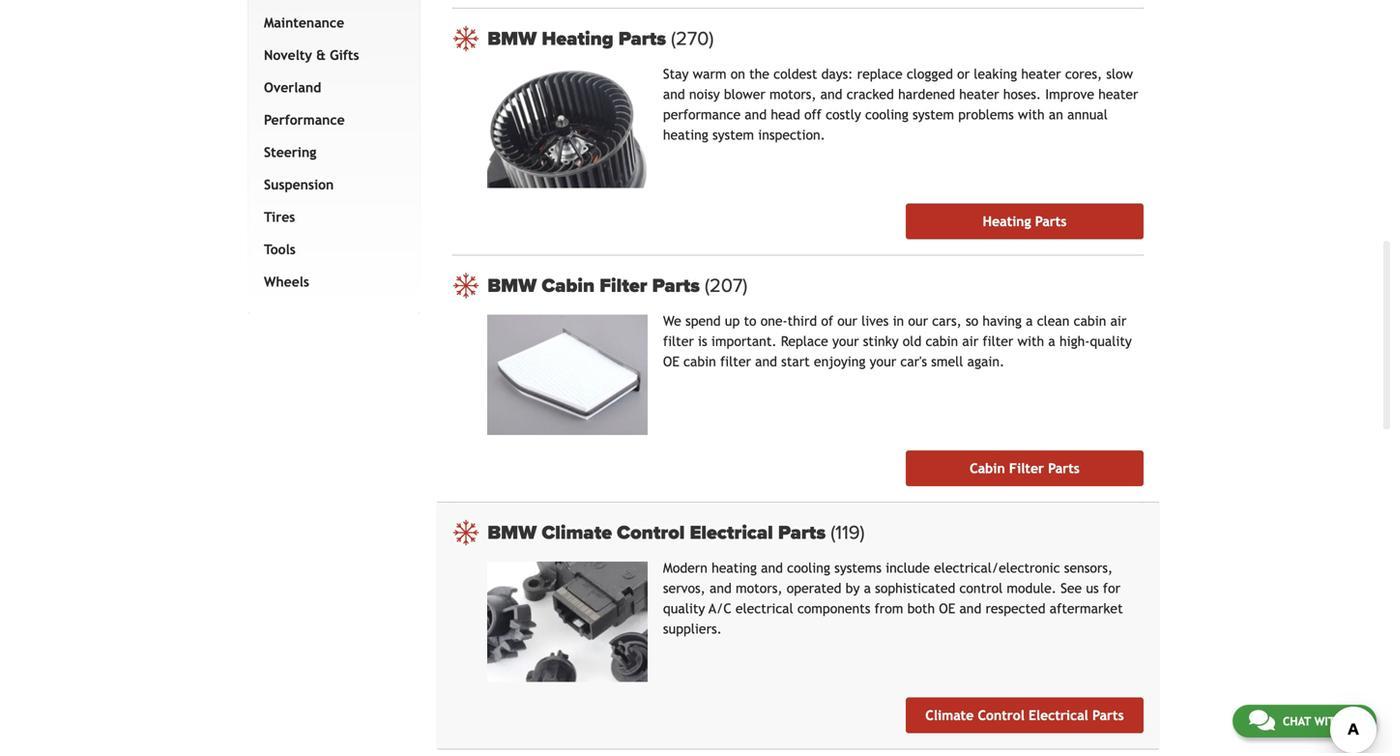 Task type: describe. For each thing, give the bounding box(es) containing it.
we
[[663, 313, 682, 329]]

stay warm on the coldest days: replace clogged or leaking heater cores, slow and noisy blower motors, and cracked hardened heater hoses. improve heater performance and head off costly cooling system problems with an annual heating system inspection.
[[663, 66, 1139, 143]]

1 vertical spatial your
[[870, 354, 897, 370]]

include
[[886, 560, 930, 576]]

modern
[[663, 560, 708, 576]]

chat with us
[[1283, 715, 1361, 728]]

electrical
[[736, 601, 794, 617]]

0 vertical spatial heating
[[542, 27, 614, 50]]

1 horizontal spatial filter
[[1010, 461, 1044, 476]]

warm
[[693, 66, 727, 82]]

bmw for bmw                                                                                    heating parts
[[488, 27, 537, 50]]

2 horizontal spatial heater
[[1099, 87, 1139, 102]]

replace
[[781, 334, 829, 349]]

bmw for bmw                                                                                    cabin filter parts
[[488, 274, 537, 297]]

and up a/c
[[710, 581, 732, 596]]

tires link
[[260, 201, 401, 233]]

a inside modern heating and cooling systems include electrical/electronic sensors, servos, and motors, operated by a sophisticated control module. see us for quality a/c electrical components from both oe and respected aftermarket suppliers.
[[864, 581, 871, 596]]

oe inside modern heating and cooling systems include electrical/electronic sensors, servos, and motors, operated by a sophisticated control module. see us for quality a/c electrical components from both oe and respected aftermarket suppliers.
[[939, 601, 956, 617]]

cracked
[[847, 87, 894, 102]]

suppliers.
[[663, 621, 722, 637]]

0 horizontal spatial cabin
[[542, 274, 595, 297]]

1 horizontal spatial cabin
[[970, 461, 1006, 476]]

a/c
[[709, 601, 732, 617]]

climate control electrical parts link
[[906, 698, 1144, 734]]

suspension
[[264, 177, 334, 192]]

1 vertical spatial climate
[[926, 708, 974, 723]]

from
[[875, 601, 904, 617]]

both
[[908, 601, 935, 617]]

servos,
[[663, 581, 706, 596]]

1 vertical spatial air
[[963, 334, 979, 349]]

aftermarket
[[1050, 601, 1123, 617]]

tires
[[264, 209, 295, 225]]

start
[[782, 354, 810, 370]]

cabin filter parts
[[970, 461, 1080, 476]]

of
[[821, 313, 834, 329]]

modern heating and cooling systems include electrical/electronic sensors, servos, and motors, operated by a sophisticated control module. see us for quality a/c electrical components from both oe and respected aftermarket suppliers.
[[663, 560, 1123, 637]]

overland
[[264, 80, 321, 95]]

problems
[[959, 107, 1014, 122]]

0 horizontal spatial filter
[[663, 334, 694, 349]]

1 horizontal spatial a
[[1026, 313, 1033, 329]]

cooling inside stay warm on the coldest days: replace clogged or leaking heater cores, slow and noisy blower motors, and cracked hardened heater hoses. improve heater performance and head off costly cooling system problems with an annual heating system inspection.
[[866, 107, 909, 122]]

&
[[316, 47, 326, 63]]

performance
[[663, 107, 741, 122]]

us
[[1347, 715, 1361, 728]]

control
[[960, 581, 1003, 596]]

enjoying
[[814, 354, 866, 370]]

hardened
[[899, 87, 956, 102]]

2 vertical spatial with
[[1315, 715, 1343, 728]]

annual
[[1068, 107, 1108, 122]]

blower
[[724, 87, 766, 102]]

an
[[1049, 107, 1064, 122]]

maintenance
[[264, 15, 344, 30]]

is
[[698, 334, 708, 349]]

tools link
[[260, 233, 401, 266]]

systems
[[835, 560, 882, 576]]

improve
[[1046, 87, 1095, 102]]

motors, inside modern heating and cooling systems include electrical/electronic sensors, servos, and motors, operated by a sophisticated control module. see us for quality a/c electrical components from both oe and respected aftermarket suppliers.
[[736, 581, 783, 596]]

again.
[[968, 354, 1005, 370]]

components
[[798, 601, 871, 617]]

heating inside modern heating and cooling systems include electrical/electronic sensors, servos, and motors, operated by a sophisticated control module. see us for quality a/c electrical components from both oe and respected aftermarket suppliers.
[[712, 560, 757, 576]]

1 vertical spatial heating
[[983, 214, 1032, 229]]

heating parts thumbnail image image
[[488, 68, 648, 188]]

in
[[893, 313, 904, 329]]

one-
[[761, 313, 788, 329]]

oe inside we spend up to one-third of our lives in our cars, so having a clean cabin air filter is important. replace your stinky old cabin air filter with a high-quality oe cabin filter and start enjoying your car's smell again.
[[663, 354, 680, 370]]

slow
[[1107, 66, 1134, 82]]

third
[[788, 313, 817, 329]]

us
[[1086, 581, 1099, 596]]

2 our from the left
[[909, 313, 928, 329]]

heating parts
[[983, 214, 1067, 229]]

and down blower at the right of the page
[[745, 107, 767, 122]]

1 vertical spatial control
[[978, 708, 1025, 723]]

and down days: in the right of the page
[[821, 87, 843, 102]]

having
[[983, 313, 1022, 329]]

chat with us link
[[1233, 705, 1377, 738]]

and up electrical
[[761, 560, 783, 576]]

bmw for bmw                                                                                    climate control electrical parts
[[488, 521, 537, 545]]

module.
[[1007, 581, 1057, 596]]

respected
[[986, 601, 1046, 617]]

and down "stay"
[[663, 87, 685, 102]]

comments image
[[1249, 709, 1276, 732]]

high-
[[1060, 334, 1090, 349]]

1 horizontal spatial system
[[913, 107, 955, 122]]

hoses.
[[1004, 87, 1042, 102]]

clogged
[[907, 66, 953, 82]]

costly
[[826, 107, 861, 122]]

1 horizontal spatial filter
[[720, 354, 751, 370]]

climate control electrical parts
[[926, 708, 1124, 723]]

stay
[[663, 66, 689, 82]]

inspection.
[[758, 127, 826, 143]]



Task type: locate. For each thing, give the bounding box(es) containing it.
heating
[[663, 127, 709, 143], [712, 560, 757, 576]]

car's
[[901, 354, 927, 370]]

cabin filter parts link
[[906, 451, 1144, 486]]

1 horizontal spatial our
[[909, 313, 928, 329]]

0 vertical spatial filter
[[600, 274, 648, 297]]

1 bmw from the top
[[488, 27, 537, 50]]

0 vertical spatial cooling
[[866, 107, 909, 122]]

0 vertical spatial motors,
[[770, 87, 817, 102]]

operated
[[787, 581, 842, 596]]

wheels
[[264, 274, 309, 289]]

air right the clean
[[1111, 313, 1127, 329]]

1 horizontal spatial air
[[1111, 313, 1127, 329]]

bmw                                                                                    cabin filter parts link
[[488, 274, 1144, 297]]

oe right 'both'
[[939, 601, 956, 617]]

electrical
[[690, 521, 773, 545], [1029, 708, 1089, 723]]

2 horizontal spatial cabin
[[1074, 313, 1107, 329]]

steering link
[[260, 136, 401, 169]]

0 vertical spatial heating
[[663, 127, 709, 143]]

filter down important.
[[720, 354, 751, 370]]

0 vertical spatial your
[[833, 334, 859, 349]]

1 vertical spatial bmw
[[488, 274, 537, 297]]

1 horizontal spatial cabin
[[926, 334, 959, 349]]

0 horizontal spatial a
[[864, 581, 871, 596]]

tools
[[264, 242, 296, 257]]

novelty & gifts
[[264, 47, 359, 63]]

cooling inside modern heating and cooling systems include electrical/electronic sensors, servos, and motors, operated by a sophisticated control module. see us for quality a/c electrical components from both oe and respected aftermarket suppliers.
[[787, 560, 831, 576]]

cooling
[[866, 107, 909, 122], [787, 560, 831, 576]]

see
[[1061, 581, 1082, 596]]

and down control
[[960, 601, 982, 617]]

noisy
[[689, 87, 720, 102]]

a down the clean
[[1049, 334, 1056, 349]]

0 vertical spatial with
[[1018, 107, 1045, 122]]

on
[[731, 66, 746, 82]]

1 vertical spatial filter
[[1010, 461, 1044, 476]]

2 bmw from the top
[[488, 274, 537, 297]]

spend
[[686, 313, 721, 329]]

with inside we spend up to one-third of our lives in our cars, so having a clean cabin air filter is important. replace your stinky old cabin air filter with a high-quality oe cabin filter and start enjoying your car's smell again.
[[1018, 334, 1045, 349]]

leaking
[[974, 66, 1018, 82]]

0 horizontal spatial air
[[963, 334, 979, 349]]

replace
[[858, 66, 903, 82]]

important.
[[712, 334, 777, 349]]

steering
[[264, 144, 316, 160]]

old
[[903, 334, 922, 349]]

cabin down 'cars,'
[[926, 334, 959, 349]]

0 vertical spatial cabin
[[1074, 313, 1107, 329]]

with left us
[[1315, 715, 1343, 728]]

0 horizontal spatial heater
[[960, 87, 1000, 102]]

air
[[1111, 313, 1127, 329], [963, 334, 979, 349]]

and left the start
[[755, 354, 778, 370]]

motors, inside stay warm on the coldest days: replace clogged or leaking heater cores, slow and noisy blower motors, and cracked hardened heater hoses. improve heater performance and head off costly cooling system problems with an annual heating system inspection.
[[770, 87, 817, 102]]

bmw                                                                                    cabin filter parts
[[488, 274, 705, 297]]

cabin up high-
[[1074, 313, 1107, 329]]

cores,
[[1066, 66, 1103, 82]]

bmw                                                                                    climate control electrical parts
[[488, 521, 831, 545]]

2 vertical spatial bmw
[[488, 521, 537, 545]]

novelty & gifts link
[[260, 39, 401, 71]]

wheels link
[[260, 266, 401, 298]]

system down performance in the top of the page
[[713, 127, 754, 143]]

2 horizontal spatial a
[[1049, 334, 1056, 349]]

0 horizontal spatial your
[[833, 334, 859, 349]]

0 vertical spatial electrical
[[690, 521, 773, 545]]

our right in
[[909, 313, 928, 329]]

coldest
[[774, 66, 818, 82]]

0 horizontal spatial control
[[617, 521, 685, 545]]

suspension link
[[260, 169, 401, 201]]

lives
[[862, 313, 889, 329]]

0 horizontal spatial oe
[[663, 354, 680, 370]]

1 vertical spatial quality
[[663, 601, 705, 617]]

by
[[846, 581, 860, 596]]

your
[[833, 334, 859, 349], [870, 354, 897, 370]]

and inside we spend up to one-third of our lives in our cars, so having a clean cabin air filter is important. replace your stinky old cabin air filter with a high-quality oe cabin filter and start enjoying your car's smell again.
[[755, 354, 778, 370]]

2 vertical spatial cabin
[[684, 354, 716, 370]]

1 vertical spatial cooling
[[787, 560, 831, 576]]

performance
[[264, 112, 345, 127]]

0 horizontal spatial heating
[[542, 27, 614, 50]]

0 horizontal spatial electrical
[[690, 521, 773, 545]]

1 vertical spatial cabin
[[926, 334, 959, 349]]

1 vertical spatial motors,
[[736, 581, 783, 596]]

0 vertical spatial control
[[617, 521, 685, 545]]

1 horizontal spatial control
[[978, 708, 1025, 723]]

cars,
[[933, 313, 962, 329]]

1 horizontal spatial climate
[[926, 708, 974, 723]]

with down the clean
[[1018, 334, 1045, 349]]

off
[[805, 107, 822, 122]]

heating down performance in the top of the page
[[663, 127, 709, 143]]

0 vertical spatial air
[[1111, 313, 1127, 329]]

0 horizontal spatial system
[[713, 127, 754, 143]]

cabin filter parts thumbnail image image
[[488, 315, 648, 435]]

with
[[1018, 107, 1045, 122], [1018, 334, 1045, 349], [1315, 715, 1343, 728]]

motors, down the coldest
[[770, 87, 817, 102]]

quality inside we spend up to one-third of our lives in our cars, so having a clean cabin air filter is important. replace your stinky old cabin air filter with a high-quality oe cabin filter and start enjoying your car's smell again.
[[1090, 334, 1132, 349]]

to
[[744, 313, 757, 329]]

heating parts link
[[906, 204, 1144, 239]]

stinky
[[863, 334, 899, 349]]

1 horizontal spatial cooling
[[866, 107, 909, 122]]

1 vertical spatial cabin
[[970, 461, 1006, 476]]

sensors,
[[1065, 560, 1113, 576]]

heater
[[1022, 66, 1062, 82], [960, 87, 1000, 102], [1099, 87, 1139, 102]]

0 horizontal spatial heating
[[663, 127, 709, 143]]

0 horizontal spatial cooling
[[787, 560, 831, 576]]

0 vertical spatial quality
[[1090, 334, 1132, 349]]

sophisticated
[[875, 581, 956, 596]]

2 horizontal spatial filter
[[983, 334, 1014, 349]]

gifts
[[330, 47, 359, 63]]

0 vertical spatial system
[[913, 107, 955, 122]]

1 horizontal spatial heating
[[983, 214, 1032, 229]]

cooling up operated
[[787, 560, 831, 576]]

1 vertical spatial a
[[1049, 334, 1056, 349]]

0 horizontal spatial quality
[[663, 601, 705, 617]]

1 horizontal spatial your
[[870, 354, 897, 370]]

motors,
[[770, 87, 817, 102], [736, 581, 783, 596]]

heating
[[542, 27, 614, 50], [983, 214, 1032, 229]]

maintenance link
[[260, 7, 401, 39]]

0 vertical spatial climate
[[542, 521, 612, 545]]

system down hardened
[[913, 107, 955, 122]]

bmw                                                                                    heating parts link
[[488, 27, 1144, 50]]

1 vertical spatial electrical
[[1029, 708, 1089, 723]]

1 vertical spatial system
[[713, 127, 754, 143]]

cabin down is
[[684, 354, 716, 370]]

1 horizontal spatial electrical
[[1029, 708, 1089, 723]]

1 horizontal spatial heating
[[712, 560, 757, 576]]

filter down we
[[663, 334, 694, 349]]

climate control electrical parts thumbnail image image
[[488, 562, 648, 682]]

1 vertical spatial heating
[[712, 560, 757, 576]]

filter down having
[[983, 334, 1014, 349]]

we spend up to one-third of our lives in our cars, so having a clean cabin air filter is important. replace your stinky old cabin air filter with a high-quality oe cabin filter and start enjoying your car's smell again.
[[663, 313, 1132, 370]]

a left the clean
[[1026, 313, 1033, 329]]

a
[[1026, 313, 1033, 329], [1049, 334, 1056, 349], [864, 581, 871, 596]]

air down so
[[963, 334, 979, 349]]

for
[[1103, 581, 1121, 596]]

0 vertical spatial cabin
[[542, 274, 595, 297]]

novelty
[[264, 47, 312, 63]]

0 vertical spatial a
[[1026, 313, 1033, 329]]

our right of
[[838, 313, 858, 329]]

1 horizontal spatial oe
[[939, 601, 956, 617]]

with down the hoses. at the right of the page
[[1018, 107, 1045, 122]]

heating up a/c
[[712, 560, 757, 576]]

0 horizontal spatial filter
[[600, 274, 648, 297]]

1 horizontal spatial heater
[[1022, 66, 1062, 82]]

2 vertical spatial a
[[864, 581, 871, 596]]

cooling down cracked
[[866, 107, 909, 122]]

clean
[[1037, 313, 1070, 329]]

your down 'stinky'
[[870, 354, 897, 370]]

performance link
[[260, 104, 401, 136]]

0 vertical spatial bmw
[[488, 27, 537, 50]]

3 bmw from the top
[[488, 521, 537, 545]]

1 vertical spatial with
[[1018, 334, 1045, 349]]

so
[[966, 313, 979, 329]]

motors, up electrical
[[736, 581, 783, 596]]

heating inside stay warm on the coldest days: replace clogged or leaking heater cores, slow and noisy blower motors, and cracked hardened heater hoses. improve heater performance and head off costly cooling system problems with an annual heating system inspection.
[[663, 127, 709, 143]]

head
[[771, 107, 801, 122]]

1 horizontal spatial quality
[[1090, 334, 1132, 349]]

your up enjoying
[[833, 334, 859, 349]]

0 horizontal spatial cabin
[[684, 354, 716, 370]]

a right by
[[864, 581, 871, 596]]

1 vertical spatial oe
[[939, 601, 956, 617]]

0 vertical spatial oe
[[663, 354, 680, 370]]

chat
[[1283, 715, 1312, 728]]

heater up the hoses. at the right of the page
[[1022, 66, 1062, 82]]

heater up the problems
[[960, 87, 1000, 102]]

smell
[[932, 354, 964, 370]]

overland link
[[260, 71, 401, 104]]

bmw                                                                                    climate control electrical parts link
[[488, 521, 1144, 545]]

1 our from the left
[[838, 313, 858, 329]]

control
[[617, 521, 685, 545], [978, 708, 1025, 723]]

heater down slow
[[1099, 87, 1139, 102]]

0 horizontal spatial climate
[[542, 521, 612, 545]]

oe down we
[[663, 354, 680, 370]]

quality inside modern heating and cooling systems include electrical/electronic sensors, servos, and motors, operated by a sophisticated control module. see us for quality a/c electrical components from both oe and respected aftermarket suppliers.
[[663, 601, 705, 617]]

0 horizontal spatial our
[[838, 313, 858, 329]]

bmw                                                                                    heating parts
[[488, 27, 671, 50]]

the
[[750, 66, 770, 82]]

with inside stay warm on the coldest days: replace clogged or leaking heater cores, slow and noisy blower motors, and cracked hardened heater hoses. improve heater performance and head off costly cooling system problems with an annual heating system inspection.
[[1018, 107, 1045, 122]]

and
[[663, 87, 685, 102], [821, 87, 843, 102], [745, 107, 767, 122], [755, 354, 778, 370], [761, 560, 783, 576], [710, 581, 732, 596], [960, 601, 982, 617]]

cabin
[[1074, 313, 1107, 329], [926, 334, 959, 349], [684, 354, 716, 370]]

up
[[725, 313, 740, 329]]



Task type: vqa. For each thing, say whether or not it's contained in the screenshot.
Sound.
no



